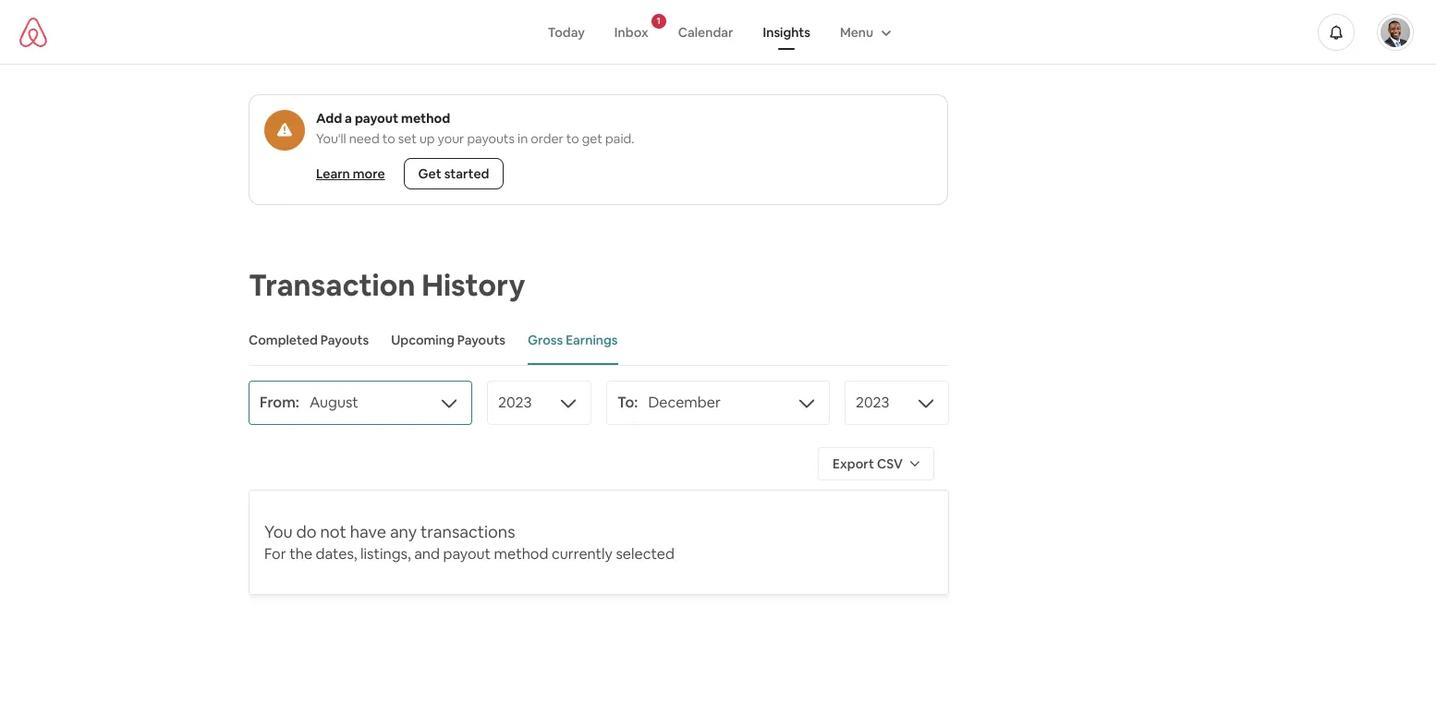 Task type: vqa. For each thing, say whether or not it's contained in the screenshot.
before
no



Task type: describe. For each thing, give the bounding box(es) containing it.
from:
[[260, 393, 299, 412]]

today link
[[533, 14, 600, 49]]

paid.
[[606, 130, 635, 147]]

your
[[438, 130, 464, 147]]

learn
[[316, 165, 350, 182]]

get
[[582, 130, 603, 147]]

selected
[[616, 545, 675, 564]]

transaction history
[[249, 266, 525, 304]]

payouts
[[467, 130, 515, 147]]

calendar
[[678, 24, 734, 40]]

payout inside you do not have any transactions for the dates, listings, and payout method currently selected
[[443, 545, 491, 564]]

tab list containing completed payouts
[[249, 317, 949, 366]]

and
[[414, 545, 440, 564]]

started
[[444, 165, 489, 182]]

today
[[548, 24, 585, 40]]

get
[[418, 165, 442, 182]]

group containing add a payout method
[[249, 94, 949, 205]]

menu
[[840, 24, 874, 40]]

upcoming payouts button
[[391, 317, 506, 365]]

completed payouts
[[249, 332, 369, 349]]

you'll
[[316, 130, 346, 147]]

a
[[345, 110, 352, 127]]

upcoming
[[391, 332, 455, 349]]

for
[[264, 545, 286, 564]]

up
[[420, 130, 435, 147]]

learn more link
[[309, 158, 393, 190]]

completed
[[249, 332, 318, 349]]

have
[[350, 521, 386, 543]]

csv
[[877, 456, 903, 472]]

get started link
[[404, 158, 504, 190]]

transactions
[[421, 521, 515, 543]]

order
[[531, 130, 564, 147]]

not
[[320, 521, 346, 543]]

calendar link
[[664, 14, 748, 49]]

transaction
[[249, 266, 416, 304]]

dates,
[[316, 545, 357, 564]]

listings,
[[361, 545, 411, 564]]

gross earnings
[[528, 332, 618, 349]]

main navigation menu image
[[1381, 17, 1411, 47]]

1
[[657, 14, 661, 26]]



Task type: locate. For each thing, give the bounding box(es) containing it.
0 horizontal spatial to
[[382, 130, 395, 147]]

gross earnings button
[[528, 317, 618, 365]]

method inside add a payout method you'll need to set up your payouts in order to get paid.
[[401, 110, 451, 127]]

0 horizontal spatial payouts
[[321, 332, 369, 349]]

learn more
[[316, 165, 385, 182]]

export
[[833, 456, 875, 472]]

history
[[422, 266, 525, 304]]

method up up
[[401, 110, 451, 127]]

0 horizontal spatial method
[[401, 110, 451, 127]]

to:
[[618, 393, 638, 412]]

1 vertical spatial payout
[[443, 545, 491, 564]]

the
[[290, 545, 313, 564]]

method
[[401, 110, 451, 127], [494, 545, 549, 564]]

need
[[349, 130, 380, 147]]

payouts for completed payouts
[[321, 332, 369, 349]]

tab list
[[249, 317, 949, 366]]

1 horizontal spatial payout
[[443, 545, 491, 564]]

0 horizontal spatial payout
[[355, 110, 399, 127]]

currently
[[552, 545, 613, 564]]

upcoming payouts
[[391, 332, 506, 349]]

to left get
[[566, 130, 579, 147]]

insights link
[[748, 14, 826, 49]]

inbox
[[615, 24, 649, 40]]

payouts for upcoming payouts
[[457, 332, 506, 349]]

do
[[296, 521, 317, 543]]

you do not have any transactions for the dates, listings, and payout method currently selected
[[264, 521, 675, 564]]

earnings
[[566, 332, 618, 349]]

1 horizontal spatial to
[[566, 130, 579, 147]]

any
[[390, 521, 417, 543]]

2 payouts from the left
[[457, 332, 506, 349]]

1 to from the left
[[382, 130, 395, 147]]

to left set
[[382, 130, 395, 147]]

2 to from the left
[[566, 130, 579, 147]]

in
[[518, 130, 528, 147]]

0 vertical spatial payout
[[355, 110, 399, 127]]

1 horizontal spatial payouts
[[457, 332, 506, 349]]

payouts
[[321, 332, 369, 349], [457, 332, 506, 349]]

to
[[382, 130, 395, 147], [566, 130, 579, 147]]

inbox 1 calendar
[[615, 14, 734, 40]]

menu button
[[826, 14, 904, 49]]

payouts inside button
[[321, 332, 369, 349]]

group
[[249, 94, 949, 205]]

add
[[316, 110, 342, 127]]

more
[[353, 165, 385, 182]]

set
[[398, 130, 417, 147]]

method down transactions
[[494, 545, 549, 564]]

payout down transactions
[[443, 545, 491, 564]]

completed payouts button
[[249, 317, 369, 365]]

payouts inside button
[[457, 332, 506, 349]]

you
[[264, 521, 293, 543]]

export csv
[[833, 456, 903, 472]]

1 horizontal spatial method
[[494, 545, 549, 564]]

payout inside add a payout method you'll need to set up your payouts in order to get paid.
[[355, 110, 399, 127]]

method inside you do not have any transactions for the dates, listings, and payout method currently selected
[[494, 545, 549, 564]]

gross
[[528, 332, 563, 349]]

insights
[[763, 24, 811, 40]]

0 vertical spatial method
[[401, 110, 451, 127]]

payouts down transaction
[[321, 332, 369, 349]]

payouts down history
[[457, 332, 506, 349]]

1 vertical spatial method
[[494, 545, 549, 564]]

export csv button
[[818, 447, 935, 481]]

get started
[[418, 165, 489, 182]]

payout up need
[[355, 110, 399, 127]]

payout
[[355, 110, 399, 127], [443, 545, 491, 564]]

add a payout method you'll need to set up your payouts in order to get paid.
[[316, 110, 635, 147]]

1 payouts from the left
[[321, 332, 369, 349]]



